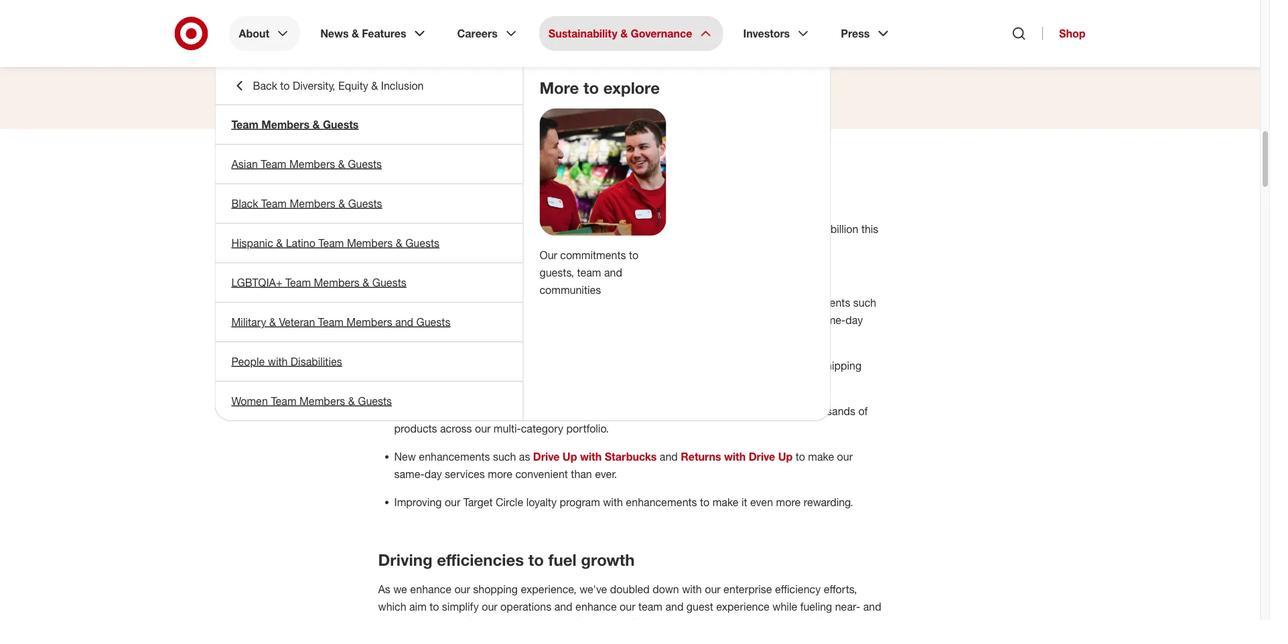 Task type: describe. For each thing, give the bounding box(es) containing it.
with inside as we enhance our shopping experience, we've doubled down with our enterprise efficiency efforts, which aim to simplify our operations and enhance our team and guest experience while fueling near- and long-term growth. our goal is to achieve $2 billion to $3 billion in cost savings over the next few years.
[[682, 583, 702, 596]]

shop-in-shops and expanded capacity for same-day fulfillment services.
[[394, 314, 863, 344]]

in-
[[639, 314, 652, 327]]

sortation
[[520, 359, 567, 372]]

our inside 'to make our same-day services more convenient than ever.'
[[837, 450, 853, 463]]

to right is
[[522, 618, 531, 620]]

team up veteran
[[285, 276, 311, 289]]

relevant
[[550, 222, 588, 235]]

growth
[[581, 550, 635, 570]]

guests inside women team members & guests link
[[358, 395, 392, 408]]

to inside 'to make our same-day services more convenient than ever.'
[[796, 450, 805, 463]]

affordable
[[445, 405, 493, 418]]

make inside 'to do it, we'll keep investing in priority areas that build our capabilities, enhance our shopping experiences and make target more relevant than ever. in fact, we plan to invest $4 billion to $5 billion this year to deliver even more of what our guests love most. that includes …'
[[461, 222, 487, 235]]

black
[[232, 197, 258, 210]]

$5
[[816, 222, 828, 235]]

than for ever.
[[571, 468, 592, 481]]

2 up from the left
[[778, 450, 793, 463]]

sortation centers link
[[520, 359, 608, 372]]

improving
[[394, 496, 442, 509]]

our up $3
[[620, 600, 636, 613]]

people with disabilities link
[[215, 342, 523, 381]]

ulta
[[408, 314, 429, 327]]

and left returns
[[660, 450, 678, 463]]

drive up with starbucks link
[[533, 450, 657, 463]]

our down services
[[445, 496, 461, 509]]

sortation centers
[[520, 359, 608, 372]]

to inside opening by the end of 2026 to increase our shipping speed, efficiency and capacity.
[[746, 359, 756, 372]]

disabilities
[[291, 355, 342, 368]]

inclusion
[[381, 79, 424, 92]]

to up …
[[715, 222, 725, 235]]

people
[[232, 355, 265, 368]]

services.
[[444, 331, 486, 344]]

more down priority
[[522, 222, 547, 235]]

and left chief
[[538, 54, 556, 67]]

of inside opening by the end of 2026 to increase our shipping speed, efficiency and capacity.
[[707, 359, 717, 372]]

& right military
[[269, 316, 276, 329]]

our inside as we enhance our shopping experience, we've doubled down with our enterprise efficiency efforts, which aim to simplify our operations and enhance our team and guest experience while fueling near- and long-term growth. our goal is to achieve $2 billion to $3 billion in cost savings over the next few years.
[[467, 618, 484, 620]]

even inside 'to do it, we'll keep investing in priority areas that build our capabilities, enhance our shopping experiences and make target more relevant than ever. in fact, we plan to invest $4 billion to $5 billion this year to deliver even more of what our guests love most. that includes …'
[[449, 240, 472, 253]]

officer
[[637, 54, 669, 67]]

to do it, we'll keep investing in priority areas that build our capabilities, enhance our shopping experiences and make target more relevant than ever. in fact, we plan to invest $4 billion to $5 billion this year to deliver even more of what our guests love most. that includes …
[[378, 205, 879, 253]]

press
[[841, 27, 870, 40]]

efficiency inside as we enhance our shopping experience, we've doubled down with our enterprise efficiency efforts, which aim to simplify our operations and enhance our team and guest experience while fueling near- and long-term growth. our goal is to achieve $2 billion to $3 billion in cost savings over the next few years.
[[775, 583, 821, 596]]

fueling
[[801, 600, 832, 613]]

experiences
[[378, 222, 437, 235]]

rewarding.
[[804, 496, 854, 509]]

same- inside shop-in-shops and expanded capacity for same-day fulfillment services.
[[816, 314, 846, 327]]

brian cornell
[[510, 21, 610, 40]]

back to diversity, equity & inclusion button
[[215, 67, 523, 105]]

to left it
[[700, 496, 710, 509]]

new
[[394, 450, 416, 463]]

0 vertical spatial or
[[519, 314, 529, 327]]

team inside our commitments to guests, team and communities
[[577, 266, 601, 279]]

coming
[[471, 268, 507, 281]]

veteran
[[279, 316, 315, 329]]

areas
[[562, 205, 589, 218]]

military & veteran team members and guests link
[[215, 303, 523, 342]]

that
[[592, 205, 610, 218]]

billion right $5
[[831, 222, 859, 235]]

enhance inside 'to do it, we'll keep investing in priority areas that build our capabilities, enhance our shopping experiences and make target more relevant than ever. in fact, we plan to invest $4 billion to $5 billion this year to deliver even more of what our guests love most. that includes …'
[[718, 205, 759, 218]]

services
[[445, 468, 485, 481]]

billion right $4
[[773, 222, 801, 235]]

about link
[[230, 16, 300, 51]]

and up achieve
[[555, 600, 573, 613]]

our up the guest
[[705, 583, 721, 596]]

with right returns
[[724, 450, 746, 463]]

& up hispanic & latino team members & guests
[[339, 197, 345, 210]]

launching
[[527, 405, 573, 418]]

and inside 'to do it, we'll keep investing in priority areas that build our capabilities, enhance our shopping experiences and make target more relevant than ever. in fact, we plan to invest $4 billion to $5 billion this year to deliver even more of what our guests love most. that includes …'
[[440, 222, 458, 235]]

ever. inside 'to do it, we'll keep investing in priority areas that build our capabilities, enhance our shopping experiences and make target more relevant than ever. in fact, we plan to invest $4 billion to $5 billion this year to deliver even more of what our guests love most. that includes …'
[[615, 222, 637, 235]]

team up "asian"
[[232, 118, 259, 131]]

guest
[[687, 600, 713, 613]]

2023,
[[397, 172, 437, 192]]

1 horizontal spatial enhancements
[[626, 496, 697, 509]]

1 up from the left
[[563, 450, 577, 463]]

chair
[[510, 54, 535, 67]]

aim
[[409, 600, 427, 613]]

our up $4
[[762, 205, 778, 218]]

fuel
[[548, 550, 577, 570]]

down
[[653, 583, 679, 596]]

fact,
[[652, 222, 672, 235]]

& down people with disabilities link
[[348, 395, 355, 408]]

& down experiences
[[396, 237, 403, 250]]

to left fuel
[[529, 550, 544, 570]]

1 vertical spatial even
[[750, 496, 773, 509]]

back to diversity, equity & inclusion
[[253, 79, 424, 92]]

across
[[440, 422, 472, 435]]

experience,
[[521, 583, 577, 596]]

0 horizontal spatial such
[[493, 450, 516, 463]]

new enhancements such as drive up with starbucks and returns with drive up
[[394, 450, 793, 463]]

site navigation element
[[0, 0, 1270, 620]]

invest
[[728, 222, 756, 235]]

by inside opening by the end of 2026 to increase our shipping speed, efficiency and capacity.
[[653, 359, 665, 372]]

do
[[392, 205, 405, 218]]

stores inside ~175 stores updated by year's end, ranging from full remodels to the addition of enhancements such as
[[422, 296, 451, 309]]

to inside our commitments to guests, team and communities
[[629, 248, 639, 262]]

and down ~175
[[395, 316, 414, 329]]

2026
[[720, 359, 743, 372]]

make inside 'to make our same-day services more convenient than ever.'
[[808, 450, 834, 463]]

& left ~20
[[363, 276, 369, 289]]

and down down
[[666, 600, 684, 613]]

investors
[[743, 27, 790, 40]]

thousands
[[805, 405, 856, 418]]

& up executive
[[621, 27, 628, 40]]

back
[[253, 79, 277, 92]]

and inside opening by the end of 2026 to increase our shipping speed, efficiency and capacity.
[[478, 377, 497, 390]]

team right "asian"
[[261, 157, 286, 171]]

the inside opening by the end of 2026 to increase our shipping speed, efficiency and capacity.
[[668, 359, 683, 372]]

0 vertical spatial in
[[378, 172, 393, 192]]

of inside and thousands of products across our multi-category portfolio.
[[859, 405, 868, 418]]

is
[[511, 618, 519, 620]]

which
[[378, 600, 406, 613]]

to right coming
[[510, 268, 519, 281]]

about
[[239, 27, 269, 40]]

speed,
[[394, 377, 427, 390]]

members down back
[[262, 118, 310, 131]]

$3
[[631, 618, 642, 620]]

& inside button
[[371, 79, 378, 92]]

most.
[[617, 240, 643, 253]]

in 2023, we'll bring guests our very best
[[378, 172, 681, 192]]

expanded
[[705, 314, 753, 327]]

it,
[[408, 205, 416, 218]]

chief
[[559, 54, 584, 67]]

savings
[[711, 618, 747, 620]]

2 drive from the left
[[749, 450, 775, 463]]

with inside people with disabilities link
[[268, 355, 288, 368]]

investing
[[469, 205, 512, 218]]

remodels
[[647, 296, 692, 309]]

~20
[[394, 268, 413, 281]]

& left latino at the left of the page
[[276, 237, 283, 250]]

1 horizontal spatial make
[[713, 496, 739, 509]]

includes
[[671, 240, 711, 253]]

asian
[[232, 157, 258, 171]]

shop
[[1059, 27, 1086, 40]]

more down what
[[522, 268, 547, 281]]

in inside 'to do it, we'll keep investing in priority areas that build our capabilities, enhance our shopping experiences and make target more relevant than ever. in fact, we plan to invest $4 billion to $5 billion this year to deliver even more of what our guests love most. that includes …'
[[640, 222, 649, 235]]

love
[[594, 240, 614, 253]]

members down asian team members & guests
[[290, 197, 336, 210]]

very
[[611, 172, 643, 192]]

guests,
[[540, 266, 574, 279]]

and inside shop-in-shops and expanded capacity for same-day fulfillment services.
[[684, 314, 702, 327]]

day inside 'to make our same-day services more convenient than ever.'
[[425, 468, 442, 481]]

shopping inside 'to do it, we'll keep investing in priority areas that build our capabilities, enhance our shopping experiences and make target more relevant than ever. in fact, we plan to invest $4 billion to $5 billion this year to deliver even more of what our guests love most. that includes …'
[[781, 205, 825, 218]]

program
[[560, 496, 600, 509]]

& down team members & guests link
[[338, 157, 345, 171]]

our commitments to guests, team and communities
[[540, 248, 639, 296]]

of inside 'to do it, we'll keep investing in priority areas that build our capabilities, enhance our shopping experiences and make target more relevant than ever. in fact, we plan to invest $4 billion to $5 billion this year to deliver even more of what our guests love most. that includes …'
[[502, 240, 512, 253]]

such inside ~175 stores updated by year's end, ranging from full remodels to the addition of enhancements such as
[[854, 296, 877, 309]]

over
[[750, 618, 771, 620]]

more left rewarding.
[[776, 496, 801, 509]]

shop link
[[1043, 27, 1086, 40]]

our right build at top
[[640, 205, 655, 218]]

to down experiences
[[402, 240, 411, 253]]

team right veteran
[[318, 316, 344, 329]]

our right what
[[541, 240, 556, 253]]

while
[[773, 600, 798, 613]]

to down chair and chief executive officer
[[584, 78, 599, 97]]

~175 stores updated by year's end, ranging from full remodels to the addition of enhancements such as
[[394, 296, 877, 327]]

team inside "link"
[[318, 237, 344, 250]]

experience
[[716, 600, 770, 613]]

1 horizontal spatial enhance
[[576, 600, 617, 613]]



Task type: vqa. For each thing, say whether or not it's contained in the screenshot.
'150'
no



Task type: locate. For each thing, give the bounding box(es) containing it.
2 horizontal spatial in
[[676, 618, 685, 620]]

1 vertical spatial our
[[467, 618, 484, 620]]

doubled
[[610, 583, 650, 596]]

1 vertical spatial as
[[519, 450, 530, 463]]

members up black team members & guests at left
[[289, 157, 335, 171]]

1 vertical spatial day
[[425, 468, 442, 481]]

our down affordable
[[475, 422, 491, 435]]

people with disabilities
[[232, 355, 342, 368]]

and down keep
[[440, 222, 458, 235]]

members
[[262, 118, 310, 131], [289, 157, 335, 171], [290, 197, 336, 210], [347, 237, 393, 250], [314, 276, 360, 289], [347, 316, 392, 329], [300, 395, 345, 408]]

1 vertical spatial shopping
[[473, 583, 518, 596]]

achieve
[[534, 618, 571, 620]]

the inside ~175 stores updated by year's end, ranging from full remodels to the addition of enhancements such as
[[707, 296, 722, 309]]

in left cost at right bottom
[[676, 618, 685, 620]]

keep
[[443, 205, 466, 218]]

0 vertical spatial in
[[515, 205, 523, 218]]

same- right for
[[816, 314, 846, 327]]

to
[[378, 205, 389, 218]]

0 horizontal spatial enhancements
[[419, 450, 490, 463]]

or up portfolio.
[[576, 405, 586, 418]]

our inside opening by the end of 2026 to increase our shipping speed, efficiency and capacity.
[[802, 359, 818, 372]]

target
[[490, 222, 519, 235], [484, 314, 516, 327], [464, 496, 493, 509]]

enhancements inside ~175 stores updated by year's end, ranging from full remodels to the addition of enhancements such as
[[779, 296, 851, 309]]

efficiency up affordable
[[430, 377, 475, 390]]

to inside ~175 stores updated by year's end, ranging from full remodels to the addition of enhancements such as
[[695, 296, 704, 309]]

near-
[[835, 600, 861, 613]]

& right equity
[[371, 79, 378, 92]]

1 horizontal spatial team
[[639, 600, 663, 613]]

members inside "link"
[[347, 237, 393, 250]]

as we enhance our shopping experience, we've doubled down with our enterprise efficiency efforts, which aim to simplify our operations and enhance our team and guest experience while fueling near- and long-term growth. our goal is to achieve $2 billion to $3 billion in cost savings over the next few years.
[[378, 583, 882, 620]]

the left end
[[668, 359, 683, 372]]

at
[[471, 314, 481, 327]]

our inside and thousands of products across our multi-category portfolio.
[[475, 422, 491, 435]]

and
[[538, 54, 556, 67], [440, 222, 458, 235], [604, 266, 622, 279], [684, 314, 702, 327], [395, 316, 414, 329], [478, 377, 497, 390], [784, 405, 802, 418], [660, 450, 678, 463], [555, 600, 573, 613], [666, 600, 684, 613], [864, 600, 882, 613]]

returns with drive up link
[[681, 450, 793, 463]]

1 vertical spatial in
[[640, 222, 649, 235]]

same-
[[816, 314, 846, 327], [394, 468, 425, 481]]

0 horizontal spatial make
[[461, 222, 487, 235]]

than inside 'to make our same-day services more convenient than ever.'
[[571, 468, 592, 481]]

new
[[416, 268, 436, 281]]

0 vertical spatial even
[[449, 240, 472, 253]]

women team members & guests
[[232, 395, 392, 408]]

the inside as we enhance our shopping experience, we've doubled down with our enterprise efficiency efforts, which aim to simplify our operations and enhance our team and guest experience while fueling near- and long-term growth. our goal is to achieve $2 billion to $3 billion in cost savings over the next few years.
[[774, 618, 789, 620]]

years.
[[836, 618, 864, 620]]

brian
[[510, 21, 550, 40]]

and left thousands
[[784, 405, 802, 418]]

with right program
[[603, 496, 623, 509]]

guests inside military & veteran team members and guests link
[[416, 316, 451, 329]]

to inside button
[[280, 79, 290, 92]]

1 vertical spatial ever.
[[595, 468, 617, 481]]

end
[[686, 359, 704, 372]]

team inside as we enhance our shopping experience, we've doubled down with our enterprise efficiency efforts, which aim to simplify our operations and enhance our team and guest experience while fueling near- and long-term growth. our goal is to achieve $2 billion to $3 billion in cost savings over the next few years.
[[639, 600, 663, 613]]

team down commitments
[[577, 266, 601, 279]]

1 vertical spatial enhance
[[410, 583, 452, 596]]

members down disabilities
[[300, 395, 345, 408]]

0 vertical spatial by
[[497, 296, 509, 309]]

we inside as we enhance our shopping experience, we've doubled down with our enterprise efficiency efforts, which aim to simplify our operations and enhance our team and guest experience while fueling near- and long-term growth. our goal is to achieve $2 billion to $3 billion in cost savings over the next few years.
[[394, 583, 407, 596]]

make down 'investing'
[[461, 222, 487, 235]]

enhance up aim
[[410, 583, 452, 596]]

0 vertical spatial shopping
[[781, 205, 825, 218]]

portfolio.
[[567, 422, 609, 435]]

our inside our commitments to guests, team and communities
[[540, 248, 557, 262]]

0 vertical spatial enhancements
[[779, 296, 851, 309]]

to left that
[[629, 248, 639, 262]]

0 vertical spatial efficiency
[[430, 377, 475, 390]]

news & features
[[320, 27, 406, 40]]

military
[[232, 316, 266, 329]]

ever. inside 'to make our same-day services more convenient than ever.'
[[595, 468, 617, 481]]

in
[[378, 172, 393, 192], [640, 222, 649, 235]]

0 horizontal spatial up
[[563, 450, 577, 463]]

deliver
[[414, 240, 446, 253]]

by for ranging
[[497, 296, 509, 309]]

0 horizontal spatial the
[[668, 359, 683, 372]]

members down to
[[347, 237, 393, 250]]

than down new enhancements such as drive up with starbucks and returns with drive up
[[571, 468, 592, 481]]

1 vertical spatial enhancements
[[419, 450, 490, 463]]

shops
[[652, 314, 681, 327]]

our down thousands
[[837, 450, 853, 463]]

2 vertical spatial in
[[676, 618, 685, 620]]

1 horizontal spatial in
[[640, 222, 649, 235]]

more up circle
[[488, 468, 513, 481]]

explore
[[604, 78, 660, 97]]

0 horizontal spatial efficiency
[[430, 377, 475, 390]]

0 horizontal spatial by
[[497, 296, 509, 309]]

the up expanded
[[707, 296, 722, 309]]

to
[[584, 78, 599, 97], [280, 79, 290, 92], [715, 222, 725, 235], [804, 222, 813, 235], [402, 240, 411, 253], [629, 248, 639, 262], [510, 268, 519, 281], [695, 296, 704, 309], [746, 359, 756, 372], [796, 450, 805, 463], [700, 496, 710, 509], [529, 550, 544, 570], [430, 600, 439, 613], [522, 618, 531, 620], [619, 618, 628, 620]]

to left $5
[[804, 222, 813, 235]]

cornell
[[555, 21, 610, 40]]

increase
[[759, 359, 799, 372]]

0 vertical spatial ever.
[[615, 222, 637, 235]]

stores
[[439, 268, 468, 281], [422, 296, 451, 309]]

0 vertical spatial enhance
[[718, 205, 759, 218]]

we inside 'to do it, we'll keep investing in priority areas that build our capabilities, enhance our shopping experiences and make target more relevant than ever. in fact, we plan to invest $4 billion to $5 billion this year to deliver even more of what our guests love most. that includes …'
[[675, 222, 689, 235]]

team right black
[[261, 197, 287, 210]]

delivering affordable joy by launching or expanding more than 10
[[394, 405, 709, 418]]

communities
[[540, 283, 601, 296]]

billion right $3
[[645, 618, 673, 620]]

0 horizontal spatial our
[[467, 618, 484, 620]]

0 vertical spatial the
[[707, 296, 722, 309]]

0 vertical spatial make
[[461, 222, 487, 235]]

0 horizontal spatial in
[[378, 172, 393, 192]]

shop-
[[611, 314, 639, 327]]

1 horizontal spatial or
[[576, 405, 586, 418]]

to right back
[[280, 79, 290, 92]]

0 horizontal spatial same-
[[394, 468, 425, 481]]

of left what
[[502, 240, 512, 253]]

to right aim
[[430, 600, 439, 613]]

& down diversity,
[[313, 118, 320, 131]]

growth.
[[428, 618, 464, 620]]

we'll
[[442, 172, 476, 192]]

our up simplify
[[455, 583, 470, 596]]

0 vertical spatial our
[[540, 248, 557, 262]]

2 horizontal spatial enhance
[[718, 205, 759, 218]]

careers link
[[448, 16, 529, 51]]

sustainability & governance link
[[539, 16, 723, 51]]

guests inside the lgbtqia+ team members & guests link
[[372, 276, 407, 289]]

guests inside hispanic & latino team members & guests "link"
[[405, 237, 440, 250]]

0 horizontal spatial team
[[577, 266, 601, 279]]

starbucks
[[605, 450, 657, 463]]

enhancements up for
[[779, 296, 851, 309]]

than
[[591, 222, 612, 235], [670, 405, 691, 418], [571, 468, 592, 481]]

asian team members & guests link
[[215, 145, 523, 184]]

even right deliver
[[449, 240, 472, 253]]

with up the guest
[[682, 583, 702, 596]]

neighborhoods
[[550, 268, 623, 281]]

loyalty
[[526, 496, 557, 509]]

guests inside team members & guests link
[[323, 118, 359, 131]]

the down while
[[774, 618, 789, 620]]

team right latino at the left of the page
[[318, 237, 344, 250]]

1 horizontal spatial the
[[707, 296, 722, 309]]

shipping
[[821, 359, 862, 372]]

0 vertical spatial than
[[591, 222, 612, 235]]

careers
[[457, 27, 498, 40]]

1 horizontal spatial day
[[846, 314, 863, 327]]

to up rewarding.
[[796, 450, 805, 463]]

2 horizontal spatial the
[[774, 618, 789, 620]]

latino
[[286, 237, 316, 250]]

2 vertical spatial make
[[713, 496, 739, 509]]

2 vertical spatial than
[[571, 468, 592, 481]]

as inside ~175 stores updated by year's end, ranging from full remodels to the addition of enhancements such as
[[394, 314, 405, 327]]

term
[[403, 618, 425, 620]]

delivering
[[394, 405, 442, 418]]

shopping
[[781, 205, 825, 218], [473, 583, 518, 596]]

1 horizontal spatial in
[[626, 268, 634, 281]]

press link
[[832, 16, 901, 51]]

up
[[563, 450, 577, 463], [778, 450, 793, 463]]

opening by the end of 2026 to increase our shipping speed, efficiency and capacity.
[[394, 359, 862, 390]]

and up joy
[[478, 377, 497, 390]]

hispanic & latino team members & guests
[[232, 237, 440, 250]]

our up the guests,
[[540, 248, 557, 262]]

team right women
[[271, 395, 297, 408]]

to left $3
[[619, 618, 628, 620]]

1 vertical spatial efficiency
[[775, 583, 821, 596]]

centers
[[570, 359, 608, 372]]

target down services
[[464, 496, 493, 509]]

1 horizontal spatial even
[[750, 496, 773, 509]]

& right news
[[352, 27, 359, 40]]

in inside as we enhance our shopping experience, we've doubled down with our enterprise efficiency efforts, which aim to simplify our operations and enhance our team and guest experience while fueling near- and long-term growth. our goal is to achieve $2 billion to $3 billion in cost savings over the next few years.
[[676, 618, 685, 620]]

day inside shop-in-shops and expanded capacity for same-day fulfillment services.
[[846, 314, 863, 327]]

shopping up $5
[[781, 205, 825, 218]]

target down 'investing'
[[490, 222, 519, 235]]

0 vertical spatial such
[[854, 296, 877, 309]]

0 horizontal spatial day
[[425, 468, 442, 481]]

1 vertical spatial make
[[808, 450, 834, 463]]

efficiency up while
[[775, 583, 821, 596]]

2 vertical spatial the
[[774, 618, 789, 620]]

shopping inside as we enhance our shopping experience, we've doubled down with our enterprise efficiency efforts, which aim to simplify our operations and enhance our team and guest experience while fueling near- and long-term growth. our goal is to achieve $2 billion to $3 billion in cost savings over the next few years.
[[473, 583, 518, 596]]

$2
[[574, 618, 585, 620]]

2 horizontal spatial by
[[653, 359, 665, 372]]

or
[[519, 314, 529, 327], [576, 405, 586, 418]]

~20 new stores coming to more neighborhoods in 2023.
[[394, 268, 664, 281]]

of right thousands
[[859, 405, 868, 418]]

1 horizontal spatial efficiency
[[775, 583, 821, 596]]

and inside our commitments to guests, team and communities
[[604, 266, 622, 279]]

2 vertical spatial enhance
[[576, 600, 617, 613]]

long-
[[378, 618, 403, 620]]

1 vertical spatial we
[[394, 583, 407, 596]]

efforts,
[[824, 583, 857, 596]]

guests inside asian team members & guests link
[[348, 157, 382, 171]]

even
[[449, 240, 472, 253], [750, 496, 773, 509]]

more to explore
[[540, 78, 660, 97]]

two target team members smiling in the grocery department image
[[540, 109, 666, 236]]

enhance down we've on the bottom of the page
[[576, 600, 617, 613]]

1 horizontal spatial by
[[513, 405, 524, 418]]

1 horizontal spatial up
[[778, 450, 793, 463]]

to right remodels
[[695, 296, 704, 309]]

members down hispanic & latino team members & guests
[[314, 276, 360, 289]]

1 vertical spatial in
[[626, 268, 634, 281]]

as down ~175
[[394, 314, 405, 327]]

team members & guests
[[232, 118, 359, 131]]

guests down people with disabilities link
[[358, 395, 392, 408]]

0 horizontal spatial shopping
[[473, 583, 518, 596]]

we'll
[[419, 205, 440, 218]]

0 horizontal spatial or
[[519, 314, 529, 327]]

our up goal
[[482, 600, 498, 613]]

driving efficiencies to fuel growth
[[378, 550, 635, 570]]

ever.
[[615, 222, 637, 235], [595, 468, 617, 481]]

0 vertical spatial same-
[[816, 314, 846, 327]]

than for 10
[[670, 405, 691, 418]]

2 vertical spatial enhancements
[[626, 496, 697, 509]]

2 vertical spatial by
[[513, 405, 524, 418]]

0 vertical spatial team
[[577, 266, 601, 279]]

1 vertical spatial team
[[639, 600, 663, 613]]

~175
[[394, 296, 419, 309]]

1 horizontal spatial drive
[[749, 450, 775, 463]]

team
[[577, 266, 601, 279], [639, 600, 663, 613]]

1 vertical spatial than
[[670, 405, 691, 418]]

and right near-
[[864, 600, 882, 613]]

by right joy
[[513, 405, 524, 418]]

same- down "new"
[[394, 468, 425, 481]]

1 vertical spatial such
[[493, 450, 516, 463]]

investors link
[[734, 16, 821, 51]]

1 horizontal spatial we
[[675, 222, 689, 235]]

1 vertical spatial by
[[653, 359, 665, 372]]

equity
[[338, 79, 368, 92]]

we down capabilities,
[[675, 222, 689, 235]]

1 horizontal spatial our
[[540, 248, 557, 262]]

0 horizontal spatial even
[[449, 240, 472, 253]]

sustainability
[[549, 27, 618, 40]]

more inside 'to make our same-day services more convenient than ever.'
[[488, 468, 513, 481]]

more right the expanding
[[642, 405, 667, 418]]

as up convenient
[[519, 450, 530, 463]]

make left it
[[713, 496, 739, 509]]

enhancements up services
[[419, 450, 490, 463]]

0 vertical spatial target
[[490, 222, 519, 235]]

even right it
[[750, 496, 773, 509]]

and inside and thousands of products across our multi-category portfolio.
[[784, 405, 802, 418]]

ranging
[[566, 296, 602, 309]]

0 vertical spatial we
[[675, 222, 689, 235]]

opening
[[611, 359, 650, 372]]

0 horizontal spatial as
[[394, 314, 405, 327]]

1 vertical spatial or
[[576, 405, 586, 418]]

improving our target circle loyalty program with enhancements to make it even more rewarding.
[[394, 496, 854, 509]]

full
[[630, 296, 644, 309]]

operations
[[501, 600, 552, 613]]

1 vertical spatial stores
[[422, 296, 451, 309]]

target inside 'to do it, we'll keep investing in priority areas that build our capabilities, enhance our shopping experiences and make target more relevant than ever. in fact, we plan to invest $4 billion to $5 billion this year to deliver even more of what our guests love most. that includes …'
[[490, 222, 519, 235]]

by for expanding
[[513, 405, 524, 418]]

team up $3
[[639, 600, 663, 613]]

same- inside 'to make our same-day services more convenient than ever.'
[[394, 468, 425, 481]]

in left priority
[[515, 205, 523, 218]]

0 vertical spatial stores
[[439, 268, 468, 281]]

1 horizontal spatial same-
[[816, 314, 846, 327]]

members down the lgbtqia+ team members & guests link on the left of page
[[347, 316, 392, 329]]

convenient
[[516, 468, 568, 481]]

0 horizontal spatial drive
[[533, 450, 560, 463]]

from
[[605, 296, 627, 309]]

1 horizontal spatial as
[[519, 450, 530, 463]]

day up shipping
[[846, 314, 863, 327]]

features
[[362, 27, 406, 40]]

0 horizontal spatial we
[[394, 583, 407, 596]]

our right increase at right bottom
[[802, 359, 818, 372]]

or down year's at the left
[[519, 314, 529, 327]]

1 drive from the left
[[533, 450, 560, 463]]

guests inside black team members & guests link
[[348, 197, 382, 210]]

by inside ~175 stores updated by year's end, ranging from full remodels to the addition of enhancements such as
[[497, 296, 509, 309]]

efficiency inside opening by the end of 2026 to increase our shipping speed, efficiency and capacity.
[[430, 377, 475, 390]]

of inside ~175 stores updated by year's end, ranging from full remodels to the addition of enhancements such as
[[767, 296, 776, 309]]

0 vertical spatial day
[[846, 314, 863, 327]]

0 horizontal spatial in
[[515, 205, 523, 218]]

guests down back to diversity, equity & inclusion
[[323, 118, 359, 131]]

ever. down drive up with starbucks link
[[595, 468, 617, 481]]

enhance up invest
[[718, 205, 759, 218]]

billion right $2
[[588, 618, 616, 620]]

2 horizontal spatial make
[[808, 450, 834, 463]]

lgbtqia+ team members & guests link
[[215, 263, 523, 302]]

0 horizontal spatial enhance
[[410, 583, 452, 596]]

1 horizontal spatial such
[[854, 296, 877, 309]]

day
[[846, 314, 863, 327], [425, 468, 442, 481]]

and thousands of products across our multi-category portfolio.
[[394, 405, 868, 435]]

with down portfolio.
[[580, 450, 602, 463]]

1 vertical spatial target
[[484, 314, 516, 327]]

more up coming
[[475, 240, 499, 253]]

of right end
[[707, 359, 717, 372]]

with right people
[[268, 355, 288, 368]]

2 vertical spatial target
[[464, 496, 493, 509]]

than inside 'to do it, we'll keep investing in priority areas that build our capabilities, enhance our shopping experiences and make target more relevant than ever. in fact, we plan to invest $4 billion to $5 billion this year to deliver even more of what our guests love most. that includes …'
[[591, 222, 612, 235]]

2 horizontal spatial enhancements
[[779, 296, 851, 309]]

1 vertical spatial the
[[668, 359, 683, 372]]

0 vertical spatial as
[[394, 314, 405, 327]]

1 vertical spatial same-
[[394, 468, 425, 481]]

it
[[742, 496, 747, 509]]

guests down experiences
[[405, 237, 440, 250]]

in left 2023.
[[626, 268, 634, 281]]

1 horizontal spatial shopping
[[781, 205, 825, 218]]

in inside 'to do it, we'll keep investing in priority areas that build our capabilities, enhance our shopping experiences and make target more relevant than ever. in fact, we plan to invest $4 billion to $5 billion this year to deliver even more of what our guests love most. that includes …'
[[515, 205, 523, 218]]

ever. down build at top
[[615, 222, 637, 235]]

stores right the new
[[439, 268, 468, 281]]

this
[[862, 222, 879, 235]]

and down commitments
[[604, 266, 622, 279]]

in up to
[[378, 172, 393, 192]]

guests up fulfillment
[[416, 316, 451, 329]]

driving
[[378, 550, 433, 570]]

& inside 'link'
[[352, 27, 359, 40]]

guests up ~175
[[372, 276, 407, 289]]

our
[[540, 248, 557, 262], [467, 618, 484, 620]]

few
[[816, 618, 833, 620]]

than left the 10
[[670, 405, 691, 418]]



